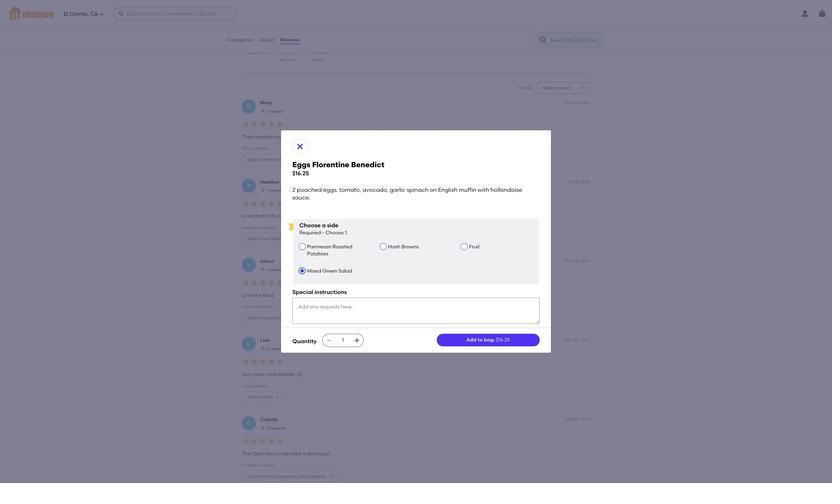 Task type: vqa. For each thing, say whether or not it's contained in the screenshot.
"Salad"
yes



Task type: describe. For each thing, give the bounding box(es) containing it.
$16.25 for eggs florentine benedict
[[292, 170, 309, 177]]

my
[[269, 213, 276, 219]]

love the food
[[242, 292, 274, 298]]

0 horizontal spatial svg image
[[119, 11, 124, 17]]

reviews
[[281, 37, 300, 43]]

review for heather
[[270, 188, 283, 193]]

1 dungeness from the top
[[271, 236, 294, 241]]

open face dungeness crab sandwich button for heather
[[242, 233, 340, 245]]

mar 02, 2022
[[565, 338, 591, 343]]

correct
[[313, 50, 328, 55]]

e
[[247, 262, 250, 268]]

feb
[[565, 417, 573, 422]]

reviews for colette
[[271, 426, 286, 431]]

96 on time delivery
[[279, 43, 296, 62]]

sort
[[518, 85, 527, 90]]

melt
[[291, 451, 301, 457]]

97
[[246, 43, 252, 49]]

1 review for heather
[[267, 188, 283, 193]]

Special instructions text field
[[292, 298, 540, 324]]

m
[[247, 103, 251, 109]]

2 they from the left
[[344, 134, 356, 140]]

face for 2nd open face dungeness crab sandwich button from the bottom
[[260, 316, 270, 321]]

2 weeks ago
[[565, 100, 591, 105]]

combo
[[257, 395, 273, 400]]

open down heather ordered:
[[248, 236, 259, 241]]

the
[[242, 451, 251, 457]]

to
[[478, 337, 483, 343]]

on
[[279, 50, 285, 55]]

2 horizontal spatial svg image
[[326, 338, 332, 343]]

love for love them! my crab sandwich was anazing.
[[242, 213, 253, 219]]

is
[[303, 451, 306, 457]]

02,
[[574, 338, 580, 343]]

sauce.
[[292, 195, 310, 201]]

choose a side required - choose 1.
[[300, 222, 348, 236]]

1 review for mary
[[267, 109, 283, 114]]

good
[[246, 50, 258, 55]]

duo combo button
[[242, 391, 286, 404]]

2 poached eggs, tomato, avocado, garlic spinach on english muffin with hollandaise sauce.
[[292, 187, 524, 201]]

mary ordered:
[[242, 146, 270, 151]]

bread,
[[407, 134, 422, 140]]

add to bag: $16.25
[[467, 337, 510, 343]]

open down colette ordered:
[[248, 474, 259, 479]]

garlic
[[390, 187, 406, 193]]

food for love the food
[[263, 292, 274, 298]]

delicious!
[[307, 451, 330, 457]]

c
[[247, 420, 251, 426]]

-
[[322, 230, 324, 236]]

eggs,
[[323, 187, 338, 193]]

Input item quantity number field
[[335, 334, 351, 347]]

instructions
[[315, 289, 347, 295]]

ordered: for them!
[[260, 225, 277, 230]]

ordered: for the
[[255, 304, 272, 309]]

very tasty and reliable 👍
[[242, 372, 302, 378]]

parmesan
[[307, 244, 332, 250]]

$16.25 for add to bag:
[[496, 337, 510, 343]]

tasty
[[253, 372, 265, 378]]

hash browns
[[388, 244, 419, 250]]

ratings
[[254, 30, 271, 36]]

required
[[300, 230, 321, 236]]

eileen for eileen
[[260, 258, 275, 264]]

eggs for eggs florentine benedict
[[248, 157, 258, 162]]

food for 97 good food
[[259, 50, 268, 55]]

open face dungeness crab sandwich button for colette
[[242, 471, 340, 483]]

colette for colette ordered:
[[242, 463, 257, 468]]

a inside choose a side required - choose 1.
[[322, 222, 326, 229]]

review for mary
[[270, 109, 283, 114]]

el
[[64, 11, 68, 17]]

on
[[430, 187, 437, 193]]

duo combo
[[248, 395, 273, 400]]

nov 03, 2022
[[565, 258, 591, 263]]

1 good from the left
[[366, 134, 379, 140]]

3 sandwich from the top
[[307, 474, 327, 479]]

tomato,
[[340, 187, 361, 193]]

with inside 2 poached eggs, tomato, avocado, garlic spinach on english muffin with hollandaise sauce.
[[478, 187, 489, 193]]

1 crab from the top
[[295, 236, 306, 241]]

special
[[292, 289, 313, 295]]

about
[[260, 37, 275, 43]]

reliable
[[277, 372, 295, 378]]

eggs florentine benedict $16.25
[[292, 160, 385, 177]]

parmesan roasted potatoes
[[307, 244, 353, 257]]

2022 for 👍
[[581, 338, 591, 343]]

0 horizontal spatial with
[[424, 134, 434, 140]]

3 face from the top
[[260, 474, 270, 479]]

97 good food
[[246, 43, 268, 55]]

texture
[[449, 134, 465, 140]]

heather ordered:
[[242, 225, 277, 230]]

cerrito,
[[69, 11, 89, 17]]

they heeded my request for a substitution. they use good gluten free bread, with good texture
[[242, 134, 465, 140]]

mary for mary
[[260, 100, 272, 106]]

👍
[[296, 372, 302, 378]]

eggs florentine benedict
[[248, 157, 298, 162]]

ordered: for open
[[258, 463, 275, 468]]

03,
[[574, 258, 580, 263]]

substitution.
[[314, 134, 343, 140]]

side
[[327, 222, 339, 229]]

florentine for eggs florentine benedict $16.25
[[312, 160, 350, 169]]

anazing.
[[324, 213, 345, 219]]

english
[[438, 187, 458, 193]]

heather for heather
[[260, 179, 280, 185]]

2 for 2 reviews
[[267, 347, 270, 352]]

was
[[314, 213, 323, 219]]

browns
[[402, 244, 419, 250]]

04,
[[574, 417, 580, 422]]

spinach
[[407, 187, 429, 193]]

1 2022 from the top
[[581, 258, 591, 263]]

jul
[[568, 179, 574, 184]]

3 dungeness from the top
[[271, 474, 294, 479]]

feb 04, 2022
[[565, 417, 591, 422]]

mary for mary ordered:
[[242, 146, 252, 151]]

el cerrito, ca
[[64, 11, 98, 17]]

ordered: for tasty
[[251, 384, 268, 389]]

fruit
[[469, 244, 480, 250]]



Task type: locate. For each thing, give the bounding box(es) containing it.
1 vertical spatial plus icon image
[[329, 475, 334, 479]]

svg image
[[818, 9, 827, 18], [119, 11, 124, 17], [354, 338, 360, 343]]

1
[[267, 109, 269, 114], [267, 188, 269, 193], [267, 267, 269, 272]]

florentine down "mary ordered:"
[[259, 157, 279, 162]]

and
[[266, 372, 276, 378]]

florentine inside 'button'
[[259, 157, 279, 162]]

ordered: down my
[[260, 225, 277, 230]]

a up the -
[[322, 222, 326, 229]]

0 vertical spatial reviews
[[271, 347, 286, 352]]

2 vertical spatial dungeness
[[271, 474, 294, 479]]

0 vertical spatial dungeness
[[271, 236, 294, 241]]

3 1 review from the top
[[267, 267, 283, 272]]

2 up sauce.
[[292, 187, 296, 193]]

1.
[[345, 230, 348, 236]]

order
[[313, 57, 324, 62]]

open face dungeness crab sandwich button down love them! my crab sandwich was anazing.
[[242, 233, 340, 245]]

177 ratings
[[246, 30, 271, 36]]

benedict inside 'button'
[[280, 157, 298, 162]]

dungeness down my
[[271, 236, 294, 241]]

they left use
[[344, 134, 356, 140]]

1 vertical spatial 1 review
[[267, 188, 283, 193]]

0 vertical spatial crab
[[277, 213, 288, 219]]

96
[[279, 43, 285, 49]]

sandwich up parmesan at the bottom
[[307, 236, 327, 241]]

reviews up very tasty and reliable 👍
[[271, 347, 286, 352]]

hollandaise
[[491, 187, 522, 193]]

mar
[[565, 338, 573, 343]]

face down colette ordered:
[[260, 474, 270, 479]]

1 right m
[[267, 109, 269, 114]]

0 vertical spatial review
[[270, 109, 283, 114]]

2 love from the top
[[242, 292, 253, 298]]

0 vertical spatial open face dungeness crab sandwich
[[248, 236, 327, 241]]

2 2022 from the top
[[581, 338, 591, 343]]

search icon image
[[539, 36, 548, 44]]

1 vertical spatial open face dungeness crab sandwich button
[[242, 312, 340, 325]]

0 horizontal spatial eggs
[[248, 157, 258, 162]]

0 horizontal spatial benedict
[[280, 157, 298, 162]]

main navigation navigation
[[0, 0, 832, 27]]

benedict
[[280, 157, 298, 162], [351, 160, 385, 169]]

lisa ordered:
[[242, 384, 268, 389]]

2 left weeks
[[565, 100, 568, 105]]

benedict down request
[[280, 157, 298, 162]]

benedict up avocado,
[[351, 160, 385, 169]]

2 vertical spatial 2
[[267, 347, 270, 352]]

0 horizontal spatial heather
[[242, 225, 259, 230]]

gluten
[[380, 134, 395, 140]]

eggs down "mary ordered:"
[[248, 157, 258, 162]]

crab right my
[[277, 213, 288, 219]]

2 vertical spatial open face dungeness crab sandwich
[[248, 474, 327, 479]]

0 vertical spatial with
[[424, 134, 434, 140]]

eggs inside eggs florentine benedict $16.25
[[292, 160, 311, 169]]

0 vertical spatial eileen
[[260, 258, 275, 264]]

3 open face dungeness crab sandwich button from the top
[[242, 471, 340, 483]]

the open face crab melt is delicious!
[[242, 451, 330, 457]]

0 vertical spatial heather
[[260, 179, 280, 185]]

2 vertical spatial open face dungeness crab sandwich button
[[242, 471, 340, 483]]

colette for colette
[[260, 417, 278, 423]]

benedict inside eggs florentine benedict $16.25
[[351, 160, 385, 169]]

open face dungeness crab sandwich
[[248, 236, 327, 241], [248, 316, 327, 321], [248, 474, 327, 479]]

love them! my crab sandwich was anazing.
[[242, 213, 345, 219]]

1 open face dungeness crab sandwich button from the top
[[242, 233, 340, 245]]

1 vertical spatial choose
[[325, 230, 344, 236]]

2 right l
[[267, 347, 270, 352]]

1 horizontal spatial eggs
[[292, 160, 311, 169]]

1 horizontal spatial plus icon image
[[329, 475, 334, 479]]

crab
[[277, 213, 288, 219], [278, 451, 290, 457]]

1 vertical spatial mary
[[242, 146, 252, 151]]

benedict for eggs florentine benedict
[[280, 157, 298, 162]]

1 vertical spatial $16.25
[[496, 337, 510, 343]]

plus icon image
[[275, 395, 280, 400], [329, 475, 334, 479]]

0 vertical spatial 2
[[565, 100, 568, 105]]

salad
[[339, 268, 352, 274]]

0 horizontal spatial a
[[309, 134, 313, 140]]

time
[[286, 50, 296, 55]]

them!
[[254, 213, 268, 219]]

1 horizontal spatial with
[[478, 187, 489, 193]]

poached
[[297, 187, 322, 193]]

love
[[242, 213, 253, 219], [242, 292, 253, 298]]

1 face from the top
[[260, 236, 270, 241]]

colette up "3"
[[260, 417, 278, 423]]

dungeness down eileen ordered:
[[271, 316, 294, 321]]

love for love the food
[[242, 292, 253, 298]]

1 vertical spatial crab
[[278, 451, 290, 457]]

0 vertical spatial love
[[242, 213, 253, 219]]

h
[[247, 183, 251, 189]]

1 vertical spatial 2022
[[581, 338, 591, 343]]

review for eileen
[[270, 267, 283, 272]]

Search Duo Grill House search field
[[550, 37, 604, 44]]

1 for heather
[[267, 188, 269, 193]]

2 sandwich from the top
[[307, 316, 327, 321]]

1 vertical spatial dungeness
[[271, 316, 294, 321]]

colette down the
[[242, 463, 257, 468]]

food right the
[[263, 292, 274, 298]]

1 horizontal spatial they
[[344, 134, 356, 140]]

1 vertical spatial heather
[[242, 225, 259, 230]]

2 vertical spatial 2022
[[581, 417, 591, 422]]

1 horizontal spatial a
[[322, 222, 326, 229]]

eggs for eggs florentine benedict $16.25
[[292, 160, 311, 169]]

0 horizontal spatial eileen
[[242, 304, 254, 309]]

1 vertical spatial svg image
[[296, 142, 304, 151]]

open up colette ordered:
[[252, 451, 265, 457]]

2 for 2 weeks ago
[[565, 100, 568, 105]]

heeded
[[255, 134, 273, 140]]

3 open face dungeness crab sandwich from the top
[[248, 474, 327, 479]]

reviews for lisa
[[271, 347, 286, 352]]

1 sandwich from the top
[[307, 236, 327, 241]]

mary up eggs florentine benedict
[[242, 146, 252, 151]]

ca
[[90, 11, 98, 17]]

2 dungeness from the top
[[271, 316, 294, 321]]

eileen for eileen ordered:
[[242, 304, 254, 309]]

plus icon image for very tasty and reliable 👍
[[275, 395, 280, 400]]

1 vertical spatial 1
[[267, 188, 269, 193]]

categories button
[[226, 27, 254, 53]]

eggs inside 'button'
[[248, 157, 258, 162]]

1 horizontal spatial colette
[[260, 417, 278, 423]]

crab left melt
[[278, 451, 290, 457]]

2 vertical spatial review
[[270, 267, 283, 272]]

0 vertical spatial colette
[[260, 417, 278, 423]]

0 horizontal spatial svg image
[[100, 12, 104, 16]]

avocado,
[[363, 187, 389, 193]]

choose down side
[[325, 230, 344, 236]]

1 they from the left
[[242, 134, 253, 140]]

2 crab from the top
[[295, 316, 306, 321]]

$16.25 up poached
[[292, 170, 309, 177]]

1 horizontal spatial mary
[[260, 100, 272, 106]]

1 vertical spatial review
[[270, 188, 283, 193]]

1 vertical spatial face
[[260, 316, 270, 321]]

0 vertical spatial crab
[[295, 236, 306, 241]]

0 horizontal spatial good
[[366, 134, 379, 140]]

use
[[357, 134, 365, 140]]

lisa down very
[[242, 384, 250, 389]]

2 horizontal spatial 2
[[565, 100, 568, 105]]

crab up the quantity on the left of the page
[[295, 316, 306, 321]]

love left the
[[242, 292, 253, 298]]

good left the texture
[[435, 134, 447, 140]]

reviews right "3"
[[271, 426, 286, 431]]

the
[[254, 292, 262, 298]]

1 horizontal spatial eileen
[[260, 258, 275, 264]]

muffin
[[459, 187, 476, 193]]

2 horizontal spatial svg image
[[818, 9, 827, 18]]

1 vertical spatial food
[[263, 292, 274, 298]]

food right good
[[259, 50, 268, 55]]

florentine up eggs,
[[312, 160, 350, 169]]

plus icon image inside duo combo button
[[275, 395, 280, 400]]

mixed
[[307, 268, 321, 274]]

crab for my
[[277, 213, 288, 219]]

1 horizontal spatial good
[[435, 134, 447, 140]]

1 1 review from the top
[[267, 109, 283, 114]]

1 horizontal spatial 2
[[292, 187, 296, 193]]

florentine for eggs florentine benedict
[[259, 157, 279, 162]]

0 horizontal spatial 2
[[267, 347, 270, 352]]

add
[[467, 337, 477, 343]]

by:
[[528, 85, 534, 90]]

1 vertical spatial crab
[[295, 316, 306, 321]]

1 vertical spatial colette
[[242, 463, 257, 468]]

2 review from the top
[[270, 188, 283, 193]]

2 open face dungeness crab sandwich button from the top
[[242, 312, 340, 325]]

1 horizontal spatial svg image
[[296, 142, 304, 151]]

0 vertical spatial sandwich
[[307, 236, 327, 241]]

0 vertical spatial a
[[309, 134, 313, 140]]

2 open face dungeness crab sandwich from the top
[[248, 316, 327, 321]]

177
[[246, 30, 253, 36]]

open face dungeness crab sandwich down the open face crab melt is delicious!
[[248, 474, 327, 479]]

svg image left 'input item quantity' number field
[[326, 338, 332, 343]]

eileen right the e
[[260, 258, 275, 264]]

1 vertical spatial lisa
[[242, 384, 250, 389]]

1 review from the top
[[270, 109, 283, 114]]

1 review
[[267, 109, 283, 114], [267, 188, 283, 193], [267, 267, 283, 272]]

$16.25 right bag:
[[496, 337, 510, 343]]

lisa for lisa ordered:
[[242, 384, 250, 389]]

2022 for melt
[[581, 417, 591, 422]]

open down eileen ordered:
[[248, 316, 259, 321]]

ordered: down the
[[255, 304, 272, 309]]

$16.25 inside eggs florentine benedict $16.25
[[292, 170, 309, 177]]

open face dungeness crab sandwich up the quantity on the left of the page
[[248, 316, 327, 321]]

sandwich down the special instructions
[[307, 316, 327, 321]]

2 vertical spatial 1 review
[[267, 267, 283, 272]]

2 vertical spatial crab
[[295, 474, 306, 479]]

choose up required
[[300, 222, 321, 229]]

with
[[424, 134, 434, 140], [478, 187, 489, 193]]

2 for 2 poached eggs, tomato, avocado, garlic spinach on english muffin with hollandaise sauce.
[[292, 187, 296, 193]]

very
[[242, 372, 252, 378]]

3 review from the top
[[270, 267, 283, 272]]

1 right 'h' on the top left of page
[[267, 188, 269, 193]]

about button
[[259, 27, 275, 53]]

crab for face
[[278, 451, 290, 457]]

they up "mary ordered:"
[[242, 134, 253, 140]]

choose
[[300, 222, 321, 229], [325, 230, 344, 236]]

2 reviews from the top
[[271, 426, 286, 431]]

svg image right ca
[[100, 12, 104, 16]]

eggs up poached
[[292, 160, 311, 169]]

0 vertical spatial 1 review
[[267, 109, 283, 114]]

face down heather ordered:
[[260, 236, 270, 241]]

1 vertical spatial reviews
[[271, 426, 286, 431]]

ordered: up "duo combo"
[[251, 384, 268, 389]]

heather right 'h' on the top left of page
[[260, 179, 280, 185]]

2
[[565, 100, 568, 105], [292, 187, 296, 193], [267, 347, 270, 352]]

0 horizontal spatial plus icon image
[[275, 395, 280, 400]]

1 horizontal spatial lisa
[[260, 338, 270, 344]]

with right bread,
[[424, 134, 434, 140]]

2 good from the left
[[435, 134, 447, 140]]

svg image down for
[[296, 142, 304, 151]]

1 open face dungeness crab sandwich from the top
[[248, 236, 327, 241]]

plus icon image right combo
[[275, 395, 280, 400]]

0 vertical spatial food
[[259, 50, 268, 55]]

2 1 review from the top
[[267, 188, 283, 193]]

2 1 from the top
[[267, 188, 269, 193]]

ordered: down face
[[258, 463, 275, 468]]

0 horizontal spatial lisa
[[242, 384, 250, 389]]

sandwich
[[290, 213, 312, 219]]

2022 right 04,
[[581, 417, 591, 422]]

0 horizontal spatial florentine
[[259, 157, 279, 162]]

dungeness down the open face crab melt is delicious!
[[271, 474, 294, 479]]

with right muffin
[[478, 187, 489, 193]]

weeks
[[569, 100, 581, 105]]

2 vertical spatial face
[[260, 474, 270, 479]]

2 vertical spatial sandwich
[[307, 474, 327, 479]]

roasted
[[333, 244, 353, 250]]

correct order
[[313, 50, 328, 62]]

review
[[270, 109, 283, 114], [270, 188, 283, 193], [270, 267, 283, 272]]

lisa for lisa
[[260, 338, 270, 344]]

my
[[274, 134, 281, 140]]

face down eileen ordered:
[[260, 316, 270, 321]]

1 horizontal spatial benedict
[[351, 160, 385, 169]]

1 vertical spatial sandwich
[[307, 316, 327, 321]]

lisa up 2 reviews on the bottom left of page
[[260, 338, 270, 344]]

open face dungeness crab sandwich button down the open face crab melt is delicious!
[[242, 471, 340, 483]]

request
[[283, 134, 301, 140]]

1 for eileen
[[267, 267, 269, 272]]

3
[[267, 426, 270, 431]]

3 1 from the top
[[267, 267, 269, 272]]

1 vertical spatial open face dungeness crab sandwich
[[248, 316, 327, 321]]

face for open face dungeness crab sandwich button associated with heather
[[260, 236, 270, 241]]

1 vertical spatial with
[[478, 187, 489, 193]]

0 vertical spatial 2022
[[581, 258, 591, 263]]

0 horizontal spatial they
[[242, 134, 253, 140]]

0 horizontal spatial mary
[[242, 146, 252, 151]]

for
[[302, 134, 308, 140]]

0 vertical spatial mary
[[260, 100, 272, 106]]

open
[[248, 236, 259, 241], [248, 316, 259, 321], [252, 451, 265, 457], [248, 474, 259, 479]]

1 horizontal spatial svg image
[[354, 338, 360, 343]]

0 vertical spatial lisa
[[260, 338, 270, 344]]

eggs florentine benedict button
[[242, 153, 311, 166]]

mixed green salad
[[307, 268, 352, 274]]

eggs
[[248, 157, 258, 162], [292, 160, 311, 169]]

love left them!
[[242, 213, 253, 219]]

florentine inside eggs florentine benedict $16.25
[[312, 160, 350, 169]]

eileen down love the food
[[242, 304, 254, 309]]

3 reviews
[[267, 426, 286, 431]]

2 face from the top
[[260, 316, 270, 321]]

plus icon image for the open face crab melt is delicious!
[[329, 475, 334, 479]]

0 vertical spatial face
[[260, 236, 270, 241]]

1 right the e
[[267, 267, 269, 272]]

hash
[[388, 244, 401, 250]]

free
[[396, 134, 406, 140]]

0 horizontal spatial choose
[[300, 222, 321, 229]]

0 vertical spatial open face dungeness crab sandwich button
[[242, 233, 340, 245]]

plus icon image down delicious!
[[329, 475, 334, 479]]

1 horizontal spatial choose
[[325, 230, 344, 236]]

colette ordered:
[[242, 463, 275, 468]]

3 2022 from the top
[[581, 417, 591, 422]]

heather down them!
[[242, 225, 259, 230]]

ordered:
[[253, 146, 270, 151], [260, 225, 277, 230], [255, 304, 272, 309], [251, 384, 268, 389], [258, 463, 275, 468]]

2 inside 2 poached eggs, tomato, avocado, garlic spinach on english muffin with hollandaise sauce.
[[292, 187, 296, 193]]

1 1 from the top
[[267, 109, 269, 114]]

2023
[[581, 179, 591, 184]]

they
[[242, 134, 253, 140], [344, 134, 356, 140]]

2 reviews
[[267, 347, 286, 352]]

1 reviews from the top
[[271, 347, 286, 352]]

special instructions
[[292, 289, 347, 295]]

open face dungeness crab sandwich down love them! my crab sandwich was anazing.
[[248, 236, 327, 241]]

svg image
[[100, 12, 104, 16], [296, 142, 304, 151], [326, 338, 332, 343]]

2022
[[581, 258, 591, 263], [581, 338, 591, 343], [581, 417, 591, 422]]

green
[[323, 268, 337, 274]]

delivery
[[279, 57, 295, 62]]

svg image inside main navigation navigation
[[100, 12, 104, 16]]

1 horizontal spatial florentine
[[312, 160, 350, 169]]

sandwich
[[307, 236, 327, 241], [307, 316, 327, 321], [307, 474, 327, 479]]

1 vertical spatial eileen
[[242, 304, 254, 309]]

food inside "97 good food"
[[259, 50, 268, 55]]

mary right m
[[260, 100, 272, 106]]

good right use
[[366, 134, 379, 140]]

2022 right 03,
[[581, 258, 591, 263]]

2022 right 02,
[[581, 338, 591, 343]]

$16.25
[[292, 170, 309, 177], [496, 337, 510, 343]]

crab down required
[[295, 236, 306, 241]]

ordered: down the heeded
[[253, 146, 270, 151]]

food
[[259, 50, 268, 55], [263, 292, 274, 298]]

potatoes
[[307, 251, 329, 257]]

0 horizontal spatial colette
[[242, 463, 257, 468]]

a right for
[[309, 134, 313, 140]]

1 love from the top
[[242, 213, 253, 219]]

1 for mary
[[267, 109, 269, 114]]

eileen
[[260, 258, 275, 264], [242, 304, 254, 309]]

sandwich down delicious!
[[307, 474, 327, 479]]

0 vertical spatial plus icon image
[[275, 395, 280, 400]]

face
[[267, 451, 277, 457]]

0 vertical spatial svg image
[[100, 12, 104, 16]]

ordered: for heeded
[[253, 146, 270, 151]]

2 vertical spatial 1
[[267, 267, 269, 272]]

1 review for eileen
[[267, 267, 283, 272]]

open face dungeness crab sandwich button up the quantity on the left of the page
[[242, 312, 340, 325]]

15,
[[575, 179, 580, 184]]

0 vertical spatial $16.25
[[292, 170, 309, 177]]

1 vertical spatial 2
[[292, 187, 296, 193]]

0 vertical spatial choose
[[300, 222, 321, 229]]

2 vertical spatial svg image
[[326, 338, 332, 343]]

0 horizontal spatial $16.25
[[292, 170, 309, 177]]

heather for heather ordered:
[[242, 225, 259, 230]]

1 vertical spatial a
[[322, 222, 326, 229]]

1 horizontal spatial heather
[[260, 179, 280, 185]]

star icon image
[[246, 18, 256, 27], [256, 18, 266, 27], [266, 18, 276, 27], [276, 18, 285, 27], [285, 18, 295, 27], [260, 108, 266, 114], [242, 120, 250, 129], [250, 120, 259, 129], [259, 120, 267, 129], [267, 120, 276, 129], [276, 120, 284, 129], [260, 187, 266, 193], [242, 199, 250, 208], [250, 199, 259, 208], [259, 199, 267, 208], [267, 199, 276, 208], [276, 199, 284, 208], [260, 267, 266, 272], [242, 279, 250, 287], [250, 279, 259, 287], [259, 279, 267, 287], [267, 279, 276, 287], [276, 279, 284, 287], [260, 346, 266, 351], [242, 358, 250, 366], [250, 358, 259, 366], [259, 358, 267, 366], [267, 358, 276, 366], [276, 358, 284, 366], [260, 425, 266, 431], [242, 437, 250, 446], [250, 437, 259, 446], [259, 437, 267, 446], [267, 437, 276, 446], [276, 437, 284, 446]]

crab down melt
[[295, 474, 306, 479]]

duo
[[248, 395, 256, 400]]

3 crab from the top
[[295, 474, 306, 479]]

benedict for eggs florentine benedict $16.25
[[351, 160, 385, 169]]

nov
[[565, 258, 573, 263]]



